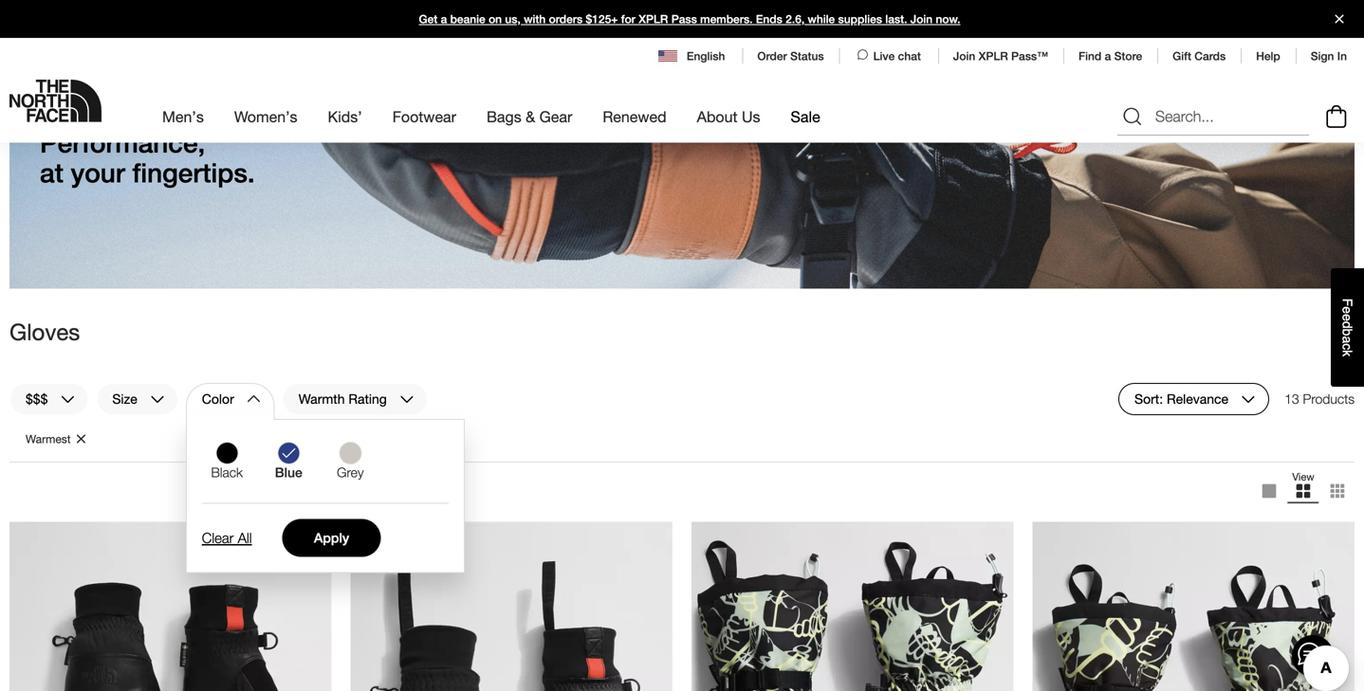 Task type: locate. For each thing, give the bounding box(es) containing it.
a up k
[[1340, 336, 1355, 344]]

help
[[1256, 49, 1281, 63]]

grey
[[337, 465, 364, 480]]

&
[[526, 108, 535, 126]]

f e e d b a c k button
[[1331, 269, 1364, 387]]

1 vertical spatial a
[[1105, 49, 1111, 63]]

apply button
[[282, 519, 381, 557]]

gear
[[539, 108, 572, 126]]

sign
[[1311, 49, 1334, 63]]

members.
[[700, 12, 753, 26]]

join inside get a beanie on us, with orders $125+ for xplr pass members. ends 2.6, while supplies last. join now. link
[[911, 12, 933, 26]]

sort:
[[1135, 391, 1163, 407]]

women's montana pro gore-tex® ski gloves image
[[351, 522, 673, 692]]

pass
[[671, 12, 697, 26]]

sort: relevance
[[1135, 391, 1229, 407]]

a right get
[[441, 12, 447, 26]]

a inside get a beanie on us, with orders $125+ for xplr pass members. ends 2.6, while supplies last. join now. link
[[441, 12, 447, 26]]

2 horizontal spatial a
[[1340, 336, 1355, 344]]

renewed link
[[603, 91, 667, 143]]

bags & gear
[[487, 108, 572, 126]]

about us link
[[697, 91, 760, 143]]

fingertips.
[[132, 157, 255, 188]]

blue link
[[264, 442, 325, 481]]

xplr right for
[[639, 12, 668, 26]]

0 horizontal spatial a
[[441, 12, 447, 26]]

live chat
[[873, 49, 921, 63]]

2 e from the top
[[1340, 314, 1355, 322]]

english
[[687, 49, 725, 63]]

women's
[[234, 108, 297, 126]]

status
[[790, 49, 824, 63]]

f e e d b a c k
[[1340, 299, 1355, 357]]

performance,
[[40, 127, 205, 159]]

women's montana ski gloves image
[[1033, 522, 1355, 692]]

13
[[1285, 391, 1299, 407]]

chat
[[898, 49, 921, 63]]

beanie
[[450, 12, 485, 26]]

now.
[[936, 12, 961, 26]]

1 horizontal spatial xplr
[[979, 49, 1008, 63]]

search all image
[[1121, 105, 1144, 128]]

2 vertical spatial a
[[1340, 336, 1355, 344]]

products
[[1303, 391, 1355, 407]]

warmest button
[[26, 431, 88, 448]]

cards
[[1195, 49, 1226, 63]]

a right find
[[1105, 49, 1111, 63]]

0 vertical spatial xplr
[[639, 12, 668, 26]]

about
[[697, 108, 738, 126]]

clear all
[[202, 530, 252, 547]]

a
[[441, 12, 447, 26], [1105, 49, 1111, 63], [1340, 336, 1355, 344]]

Search search field
[[1118, 98, 1309, 136]]

kids'
[[328, 108, 362, 126]]

color button
[[186, 383, 275, 415]]

size button
[[96, 383, 178, 415]]

0 horizontal spatial join
[[911, 12, 933, 26]]

live
[[873, 49, 895, 63]]

help link
[[1256, 49, 1281, 63]]

at
[[40, 157, 63, 188]]

live chat button
[[854, 47, 923, 65]]

1 horizontal spatial join
[[953, 49, 976, 63]]

e
[[1340, 307, 1355, 314], [1340, 314, 1355, 322]]

join down now.
[[953, 49, 976, 63]]

footwear link
[[393, 91, 456, 143]]

black link
[[202, 442, 264, 481]]

e up d
[[1340, 307, 1355, 314]]

order
[[757, 49, 787, 63]]

pass™
[[1011, 49, 1048, 63]]

gloves
[[9, 318, 80, 345]]

2.6,
[[786, 12, 805, 26]]

xplr
[[639, 12, 668, 26], [979, 49, 1008, 63]]

sign in
[[1311, 49, 1347, 63]]

1 horizontal spatial a
[[1105, 49, 1111, 63]]

last.
[[885, 12, 907, 26]]

0 vertical spatial join
[[911, 12, 933, 26]]

$$$
[[26, 391, 48, 407]]

kids' link
[[328, 91, 362, 143]]

men's
[[162, 108, 204, 126]]

all
[[238, 530, 252, 547]]

join right last.
[[911, 12, 933, 26]]

performance, at your fingertips.
[[40, 127, 255, 188]]

find a store link
[[1079, 49, 1142, 63]]

c
[[1340, 344, 1355, 350]]

xplr left the pass™
[[979, 49, 1008, 63]]

warmth
[[299, 391, 345, 407]]

renewed
[[603, 108, 667, 126]]

e up b
[[1340, 314, 1355, 322]]

0 vertical spatial a
[[441, 12, 447, 26]]

get a beanie on us, with orders $125+ for xplr pass members. ends 2.6, while supplies last. join now. link
[[0, 0, 1364, 38]]



Task type: describe. For each thing, give the bounding box(es) containing it.
find a store
[[1079, 49, 1142, 63]]

men's montana ski gloves image
[[692, 522, 1014, 692]]

gift cards
[[1173, 49, 1226, 63]]

blue element
[[275, 465, 302, 481]]

join xplr pass™ link
[[953, 49, 1048, 63]]

supplies
[[838, 12, 882, 26]]

rating
[[349, 391, 387, 407]]

size
[[112, 391, 137, 407]]

women's link
[[234, 91, 297, 143]]

a inside f e e d b a c k button
[[1340, 336, 1355, 344]]

gift cards link
[[1173, 49, 1226, 63]]

find
[[1079, 49, 1102, 63]]

get a beanie on us, with orders $125+ for xplr pass members. ends 2.6, while supplies last. join now.
[[419, 12, 961, 26]]

black element
[[211, 465, 243, 481]]

f
[[1340, 299, 1355, 307]]

english link
[[658, 47, 727, 65]]

sign in button
[[1311, 49, 1347, 63]]

warmth rating button
[[282, 383, 428, 415]]

store
[[1114, 49, 1142, 63]]

montana pro gore-tex® trigger ski mitts image
[[9, 522, 332, 692]]

k
[[1340, 350, 1355, 357]]

0 horizontal spatial xplr
[[639, 12, 668, 26]]

b
[[1340, 329, 1355, 336]]

grey element
[[337, 465, 364, 481]]

apply
[[314, 530, 349, 546]]

view cart image
[[1322, 103, 1352, 131]]

ends
[[756, 12, 783, 26]]

order status
[[757, 49, 824, 63]]

warmest
[[26, 432, 71, 446]]

a person holds out their arm, glove outstretched, against a bluebird sky. image
[[9, 28, 1355, 289]]

black
[[211, 465, 243, 480]]

orders
[[549, 12, 583, 26]]

view list box
[[1252, 470, 1355, 512]]

13 products status
[[1285, 383, 1355, 415]]

d
[[1340, 322, 1355, 329]]

for
[[621, 12, 636, 26]]

clear all button
[[202, 527, 252, 550]]

sort: relevance button
[[1119, 383, 1269, 415]]

about us
[[697, 108, 760, 126]]

clear
[[202, 530, 234, 547]]

$$$ button
[[9, 383, 89, 415]]

view
[[1293, 471, 1315, 483]]

13 products
[[1285, 391, 1355, 407]]

1 vertical spatial join
[[953, 49, 976, 63]]

1 e from the top
[[1340, 307, 1355, 314]]

relevance
[[1167, 391, 1229, 407]]

bags
[[487, 108, 522, 126]]

with
[[524, 12, 546, 26]]

a for find
[[1105, 49, 1111, 63]]

the north face home page image
[[9, 80, 102, 122]]

footwear
[[393, 108, 456, 126]]

sale
[[791, 108, 820, 126]]

warmth rating
[[299, 391, 387, 407]]

close image
[[1327, 15, 1352, 23]]

while
[[808, 12, 835, 26]]

grey link
[[325, 442, 387, 481]]

order status link
[[757, 49, 824, 63]]

your
[[71, 157, 125, 188]]

get
[[419, 12, 438, 26]]

blue
[[275, 465, 302, 480]]

in
[[1337, 49, 1347, 63]]

a for get
[[441, 12, 447, 26]]

color
[[202, 391, 234, 407]]

us,
[[505, 12, 521, 26]]

us
[[742, 108, 760, 126]]

join xplr pass™
[[953, 49, 1048, 63]]

sale link
[[791, 91, 820, 143]]

on
[[489, 12, 502, 26]]

men's link
[[162, 91, 204, 143]]

view button
[[1286, 470, 1321, 512]]

1 vertical spatial xplr
[[979, 49, 1008, 63]]



Task type: vqa. For each thing, say whether or not it's contained in the screenshot.
out
no



